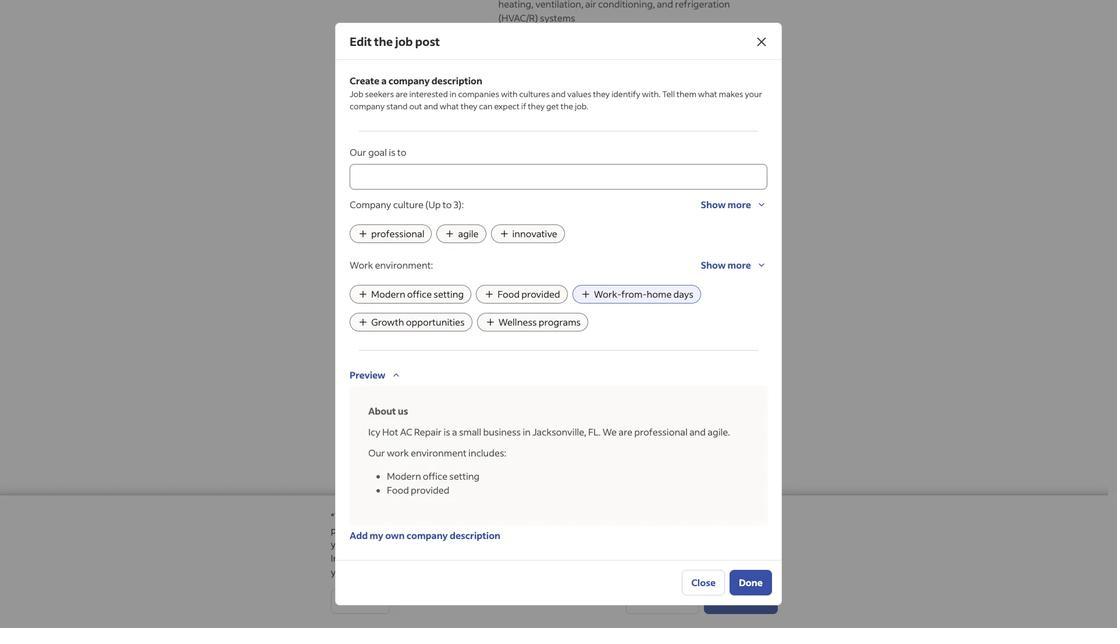 Task type: describe. For each thing, give the bounding box(es) containing it.
functioning
[[643, 123, 693, 136]]

,
[[425, 552, 428, 565]]

goal
[[368, 146, 387, 158]]

do
[[632, 511, 643, 523]]

and up get
[[552, 88, 566, 100]]

optional
[[534, 231, 570, 243]]

office for modern office setting food provided
[[423, 470, 448, 483]]

job
[[350, 88, 364, 100]]

encouraged
[[673, 555, 725, 568]]

opened,
[[372, 566, 407, 579]]

fl).
[[499, 194, 510, 203]]

1 policy from the left
[[401, 552, 425, 565]]

and down '(jacksonville,' on the right top
[[702, 193, 718, 205]]

consent
[[601, 552, 636, 565]]

expect
[[494, 101, 520, 112]]

description inside button
[[450, 530, 501, 542]]

work-from-home days
[[594, 288, 694, 300]]

1 vertical spatial it
[[524, 205, 528, 214]]

option
[[539, 598, 568, 611]]

innovative
[[513, 228, 558, 240]]

close image
[[755, 35, 769, 49]]

using
[[521, 194, 539, 203]]

0 horizontal spatial professional
[[371, 228, 425, 240]]

and down uses
[[642, 184, 654, 193]]

guarantee
[[662, 511, 706, 523]]

company for company culture (up to 3):
[[350, 198, 391, 211]]

reflect
[[742, 524, 770, 537]]

and down the interested
[[424, 101, 438, 112]]

0 vertical spatial it
[[615, 194, 619, 203]]

work inside edit the job post dialog
[[387, 447, 409, 459]]

and up terms of service link in the bottom of the page
[[547, 538, 563, 551]]

(email)
[[350, 494, 380, 506]]

1 horizontal spatial that
[[527, 524, 545, 537]]

and down the do
[[629, 524, 645, 537]]

agree
[[501, 524, 525, 537]]

0 vertical spatial systems
[[606, 68, 641, 80]]

2 be from the left
[[635, 538, 646, 551]]

provided inside the *the numbers provided are estimates based on past performance and do not guarantee future performance. by selecting confirm, you agree that you have reviewed and edited this job post to reflect your requirements, and that this job will be posted and applications will be processed in accordance with indeed's
[[394, 511, 432, 523]]

your down uses
[[656, 184, 671, 193]]

in for companies
[[450, 88, 457, 100]]

small
[[459, 426, 482, 438]]

location,
[[672, 184, 700, 193]]

and left preventive
[[628, 54, 645, 66]]

close button
[[682, 570, 725, 596]]

1 horizontal spatial this
[[676, 524, 692, 537]]

2 vertical spatial service
[[548, 552, 579, 565]]

on for *the numbers provided are estimates based on past performance and do not guarantee future performance. by selecting confirm, you agree that you have reviewed and edited this job post to reflect your requirements, and that this job will be posted and applications will be processed in accordance with indeed's
[[521, 511, 533, 523]]

add for add optional information
[[515, 231, 532, 243]]

an inside edit hiring timeline element
[[527, 598, 537, 611]]

setting for modern office setting food provided
[[450, 470, 480, 483]]

terms of service link
[[508, 552, 579, 565]]

confirm,
[[445, 524, 481, 537]]

and down the schematics,
[[601, 179, 617, 192]]

with inside the *the numbers provided are estimates based on past performance and do not guarantee future performance. by selecting confirm, you agree that you have reviewed and edited this job post to reflect your requirements, and that this job will be posted and applications will be processed in accordance with indeed's
[[756, 538, 775, 551]]

this for this feature helps you easily and quickly create a company description to attract quality candidates.
[[499, 255, 517, 267]]

is inside this is an openai-powered job description. it uses information from your job, including job title, (hvac service technician) and your location, (jacksonville, fl). by using the content, you adopt it as your own and are responsible for making it true, appropriate and compliant with applicable laws.
[[513, 173, 518, 182]]

company description
[[350, 229, 445, 242]]

on inside - conduct routine inspections and preventive maintenance on hvac/r systems - install, repair, and maintain hvac/r equipment such as furnaces, air conditioners, heat pumps, boilers, and refrigeration units - test hvac/r systems for proper functioning and ensure compliance with safety and environmental regulations - follow blueprints, schematics, and technical manuals to perform installations and repairs - maintain accurate records of work performed and materials used
[[557, 68, 568, 80]]

2 will from the left
[[619, 538, 634, 551]]

contact for candidates contact you (email)
[[402, 480, 436, 492]]

reviewed
[[588, 524, 627, 537]]

helps
[[552, 255, 575, 267]]

no
[[499, 518, 511, 530]]

1 vertical spatial hvac/r
[[621, 81, 654, 94]]

company up the interested
[[389, 75, 430, 87]]

create
[[672, 255, 699, 267]]

5 - from the top
[[499, 193, 503, 205]]

and down adopt
[[586, 205, 598, 214]]

your down repairs on the right of the page
[[629, 194, 644, 203]]

candidates for (email)
[[350, 480, 400, 492]]

1 be from the left
[[502, 538, 513, 551]]

edit fair chance hiring element
[[489, 550, 759, 588]]

accordance
[[704, 538, 754, 551]]

to right goal
[[397, 146, 407, 158]]

used
[[540, 207, 561, 219]]

0 vertical spatial what
[[698, 88, 718, 100]]

cultures
[[519, 88, 550, 100]]

safety
[[603, 137, 629, 150]]

require resume
[[350, 392, 419, 405]]

fl.
[[588, 426, 601, 438]]

3 - from the top
[[499, 123, 503, 136]]

0 horizontal spatial this
[[453, 538, 469, 551]]

0 horizontal spatial of
[[537, 552, 546, 565]]

for inside - conduct routine inspections and preventive maintenance on hvac/r systems - install, repair, and maintain hvac/r equipment such as furnaces, air conditioners, heat pumps, boilers, and refrigeration units - test hvac/r systems for proper functioning and ensure compliance with safety and environmental regulations - follow blueprints, schematics, and technical manuals to perform installations and repairs - maintain accurate records of work performed and materials used
[[597, 123, 610, 136]]

get
[[547, 101, 559, 112]]

and down such
[[712, 95, 728, 108]]

an inside this is an openai-powered job description. it uses information from your job, including job title, (hvac service technician) and your location, (jacksonville, fl). by using the content, you adopt it as your own and are responsible for making it true, appropriate and compliant with applicable laws.
[[520, 173, 528, 182]]

modern for modern office setting
[[371, 288, 406, 300]]

the right edit
[[374, 34, 393, 49]]

cookie policy link
[[369, 552, 425, 565]]

applications inside the *the numbers provided are estimates based on past performance and do not guarantee future performance. by selecting confirm, you agree that you have reviewed and edited this job post to reflect your requirements, and that this job will be posted and applications will be processed in accordance with indeed's
[[565, 538, 617, 551]]

0 vertical spatial we
[[518, 92, 530, 103]]

fair chance hiring
[[350, 555, 429, 567]]

opportunities
[[406, 316, 465, 328]]

show more button for innovative
[[701, 194, 768, 215]]

performance
[[555, 511, 612, 523]]

manuals
[[694, 165, 731, 178]]

and down selecting
[[415, 538, 431, 551]]

chance
[[368, 555, 400, 567]]

you inside this feature helps you easily and quickly create a company description to attract quality candidates.
[[577, 255, 593, 267]]

0 horizontal spatial preview button
[[350, 365, 402, 386]]

by
[[442, 361, 453, 374]]

seekers
[[365, 88, 394, 100]]

job.
[[575, 101, 589, 112]]

work inside - conduct routine inspections and preventive maintenance on hvac/r systems - install, repair, and maintain hvac/r equipment such as furnaces, air conditioners, heat pumps, boilers, and refrigeration units - test hvac/r systems for proper functioning and ensure compliance with safety and environmental regulations - follow blueprints, schematics, and technical manuals to perform installations and repairs - maintain accurate records of work performed and materials used
[[629, 193, 651, 205]]

requirements,
[[353, 538, 413, 551]]

setting for modern office setting
[[434, 288, 464, 300]]

your up the technician
[[562, 92, 580, 103]]

and left the do
[[613, 511, 630, 523]]

are inside this is an openai-powered job description. it uses information from your job, including job title, (hvac service technician) and your location, (jacksonville, fl). by using the content, you adopt it as your own and are responsible for making it true, appropriate and compliant with applicable laws.
[[675, 194, 685, 203]]

decision
[[486, 566, 522, 579]]

(jacksonville,
[[701, 184, 744, 193]]

updates
[[403, 423, 439, 435]]

future
[[708, 511, 735, 523]]

follow
[[505, 165, 533, 178]]

also
[[499, 438, 517, 450]]

description inside this feature helps you easily and quickly create a company description to attract quality candidates.
[[499, 269, 547, 281]]

this is an openai-powered job description. it uses information from your job, including job title, (hvac service technician) and your location, (jacksonville, fl). by using the content, you adopt it as your own and are responsible for making it true, appropriate and compliant with applicable laws.
[[499, 173, 745, 214]]

1 horizontal spatial they
[[528, 101, 545, 112]]

contact for candidates contact you (phone)
[[402, 517, 436, 530]]

1 horizontal spatial professional
[[635, 426, 688, 438]]

2 policy from the left
[[463, 552, 488, 565]]

with inside "create a company description job seekers are interested in companies with cultures and values they identify with. tell them what makes your company stand out and what they can expect if they get the job."
[[501, 88, 518, 100]]

0 vertical spatial is
[[389, 146, 396, 158]]

business
[[483, 426, 521, 438]]

application.
[[611, 566, 661, 579]]

performed
[[653, 193, 700, 205]]

quickly
[[639, 255, 670, 267]]

the left hvac
[[675, 92, 688, 103]]

based for estimates
[[493, 511, 519, 523]]

4 - from the top
[[499, 165, 503, 178]]

0 vertical spatial applications
[[386, 361, 440, 374]]

edited
[[647, 524, 675, 537]]

not inside the *the numbers provided are estimates based on past performance and do not guarantee future performance. by selecting confirm, you agree that you have reviewed and edited this job post to reflect your requirements, and that this job will be posted and applications will be processed in accordance with indeed's
[[645, 511, 660, 523]]

1 vertical spatial preview button
[[626, 589, 699, 615]]

1 horizontal spatial food
[[498, 288, 520, 300]]

maintain
[[505, 193, 542, 205]]

this for this is an openai-powered job description. it uses information from your job, including job title, (hvac service technician) and your location, (jacksonville, fl). by using the content, you adopt it as your own and are responsible for making it true, appropriate and compliant with applicable laws.
[[499, 173, 512, 182]]

applicable
[[649, 205, 682, 214]]

to left the 3):
[[443, 198, 452, 211]]

maintenance
[[499, 68, 555, 80]]

information inside button
[[572, 231, 623, 243]]

post inside the *the numbers provided are estimates based on past performance and do not guarantee future performance. by selecting confirm, you agree that you have reviewed and edited this job post to reflect your requirements, and that this job will be posted and applications will be processed in accordance with indeed's
[[709, 524, 729, 537]]

wellness programs
[[499, 316, 581, 328]]

to inside the *the numbers provided are estimates based on past performance and do not guarantee future performance. by selecting confirm, you agree that you have reviewed and edited this job post to reflect your requirements, and that this job will be posted and applications will be processed in accordance with indeed's
[[731, 524, 740, 537]]

and up air
[[563, 81, 579, 94]]

performance.
[[331, 524, 389, 537]]

show for innovative
[[701, 198, 726, 211]]

have inside ". you consent to indeed informing a user that you have opened, viewed or made a decision regarding the user's application."
[[349, 566, 370, 579]]

compliant
[[599, 205, 632, 214]]

furnaces,
[[510, 95, 550, 108]]

it
[[638, 173, 643, 182]]

accurate
[[544, 193, 582, 205]]

a left user on the right bottom of the page
[[725, 552, 730, 565]]

chevron up image
[[390, 370, 402, 381]]

to inside "no, people with a criminal record are not encouraged to apply"
[[499, 569, 508, 582]]

you inside candidates contact you (email)
[[438, 480, 454, 492]]

own inside this is an openai-powered job description. it uses information from your job, including job title, (hvac service technician) and your location, (jacksonville, fl). by using the content, you adopt it as your own and are responsible for making it true, appropriate and compliant with applicable laws.
[[646, 194, 660, 203]]

them
[[677, 88, 697, 100]]

our work environment includes:
[[368, 447, 507, 459]]

our for our goal is to
[[350, 146, 367, 158]]

responsible
[[687, 194, 724, 203]]

3):
[[454, 198, 464, 211]]

air
[[552, 95, 563, 108]]

2 horizontal spatial they
[[593, 88, 610, 100]]

inspections
[[577, 54, 626, 66]]

candidates.
[[622, 269, 672, 281]]

wellness
[[499, 316, 537, 328]]

from
[[700, 173, 716, 182]]

the inside ". you consent to indeed informing a user that you have opened, viewed or made a decision regarding the user's application."
[[568, 566, 582, 579]]

a down 'cookie policy , privacy policy and terms of service'
[[479, 566, 484, 579]]

with.
[[642, 88, 661, 100]]

candidates contact you (email)
[[350, 480, 454, 506]]

edit fair chance hiring image
[[736, 555, 750, 569]]

units
[[555, 109, 577, 122]]

a left small
[[452, 426, 457, 438]]

regulations
[[499, 151, 547, 164]]

preview for the leftmost preview button
[[350, 369, 386, 381]]

for inside this is an openai-powered job description. it uses information from your job, including job title, (hvac service technician) and your location, (jacksonville, fl). by using the content, you adopt it as your own and are responsible for making it true, appropriate and compliant with applicable laws.
[[726, 194, 735, 203]]

(phone)
[[350, 531, 385, 544]]

environment:
[[375, 259, 433, 271]]

someone
[[499, 452, 539, 464]]

such
[[705, 81, 726, 94]]

a inside this feature helps you easily and quickly create a company description to attract quality candidates.
[[701, 255, 706, 267]]

installations
[[547, 179, 599, 192]]

user
[[732, 552, 751, 565]]

company down job
[[350, 101, 385, 112]]

preview for the bottommost preview button
[[636, 595, 671, 608]]



Task type: vqa. For each thing, say whether or not it's contained in the screenshot.
right Management
no



Task type: locate. For each thing, give the bounding box(es) containing it.
0 horizontal spatial that
[[433, 538, 451, 551]]

agile.
[[708, 426, 730, 438]]

they down companies
[[461, 101, 478, 112]]

0 horizontal spatial applications
[[386, 361, 440, 374]]

content,
[[553, 194, 580, 203]]

a right create
[[701, 255, 706, 267]]

1 vertical spatial systems
[[560, 123, 595, 136]]

our goal is to
[[350, 146, 407, 158]]

0 horizontal spatial post
[[415, 34, 440, 49]]

. you consent to indeed informing a user that you have opened, viewed or made a decision regarding the user's application.
[[331, 552, 771, 579]]

can
[[479, 101, 493, 112]]

1 vertical spatial that
[[433, 538, 451, 551]]

0 horizontal spatial hvac/r
[[524, 123, 558, 136]]

candidates inside candidates contact you (email)
[[350, 480, 400, 492]]

1 vertical spatial is
[[513, 173, 518, 182]]

and up decision
[[490, 552, 506, 565]]

office up growth opportunities
[[407, 288, 432, 300]]

2 - from the top
[[499, 81, 503, 94]]

1 vertical spatial we
[[603, 426, 617, 438]]

1 vertical spatial this
[[499, 255, 517, 267]]

pumps,
[[645, 95, 677, 108]]

0 vertical spatial information
[[660, 173, 699, 182]]

0 horizontal spatial policy
[[401, 552, 425, 565]]

company
[[350, 198, 391, 211], [350, 229, 392, 242]]

not right the do
[[645, 511, 660, 523]]

have inside the *the numbers provided are estimates based on past performance and do not guarantee future performance. by selecting confirm, you agree that you have reviewed and edited this job post to reflect your requirements, and that this job will be posted and applications will be processed in accordance with indeed's
[[565, 524, 586, 537]]

0 horizontal spatial in
[[450, 88, 457, 100]]

0 horizontal spatial work
[[387, 447, 409, 459]]

candidates for (phone)
[[350, 517, 400, 530]]

with inside this is an openai-powered job description. it uses information from your job, including job title, (hvac service technician) and your location, (jacksonville, fl). by using the content, you adopt it as your own and are responsible for making it true, appropriate and compliant with applicable laws.
[[633, 205, 648, 214]]

with down repairs on the right of the page
[[633, 205, 648, 214]]

company inside this feature helps you easily and quickly create a company description to attract quality candidates.
[[708, 255, 748, 267]]

0 vertical spatial own
[[646, 194, 660, 203]]

repairs
[[619, 179, 649, 192]]

1 vertical spatial office
[[423, 470, 448, 483]]

2 contact from the top
[[402, 517, 436, 530]]

on
[[557, 68, 568, 80], [664, 92, 674, 103], [521, 511, 533, 523]]

edit
[[350, 34, 372, 49]]

a inside "no, people with a criminal record are not encouraged to apply"
[[567, 555, 573, 568]]

we right fl.
[[603, 426, 617, 438]]

have down performance
[[565, 524, 586, 537]]

show down '(jacksonville,' on the right top
[[701, 198, 726, 211]]

what
[[698, 88, 718, 100], [440, 101, 459, 112]]

your inside the *the numbers provided are estimates based on past performance and do not guarantee future performance. by selecting confirm, you agree that you have reviewed and edited this job post to reflect your requirements, and that this job will be posted and applications will be processed in accordance with indeed's
[[331, 538, 351, 551]]

in up informing
[[695, 538, 702, 551]]

work
[[350, 259, 373, 271]]

- left test
[[499, 123, 503, 136]]

0 vertical spatial company
[[350, 198, 391, 211]]

- left follow at left
[[499, 165, 503, 178]]

our left goal
[[350, 146, 367, 158]]

a inside "create a company description job seekers are interested in companies with cultures and values they identify with. tell them what makes your company stand out and what they can expect if they get the job."
[[382, 75, 387, 87]]

1 candidates from the top
[[350, 480, 400, 492]]

an up the including
[[520, 173, 528, 182]]

1 vertical spatial on
[[664, 92, 674, 103]]

0 horizontal spatial food
[[387, 484, 409, 497]]

2 this from the top
[[499, 255, 517, 267]]

company left culture
[[350, 198, 391, 211]]

confirm button
[[704, 589, 778, 615]]

1 vertical spatial by
[[391, 524, 402, 537]]

job inside dialog
[[395, 34, 413, 49]]

company up ,
[[407, 530, 448, 542]]

1 vertical spatial modern
[[387, 470, 421, 483]]

attract
[[560, 269, 589, 281]]

by inside the *the numbers provided are estimates based on past performance and do not guarantee future performance. by selecting confirm, you agree that you have reviewed and edited this job post to reflect your requirements, and that this job will be posted and applications will be processed in accordance with indeed's
[[391, 524, 402, 537]]

edit hiring timeline element
[[489, 593, 759, 619]]

edit require resume element
[[489, 387, 759, 413]]

technical
[[653, 165, 693, 178]]

cookie policy , privacy policy and terms of service
[[369, 552, 579, 565]]

the inside "create a company description job seekers are interested in companies with cultures and values they identify with. tell them what makes your company stand out and what they can expect if they get the job."
[[561, 101, 573, 112]]

on down the routine
[[557, 68, 568, 80]]

0 vertical spatial candidates
[[350, 480, 400, 492]]

1 show more button from the top
[[701, 194, 768, 215]]

0 vertical spatial provided
[[522, 288, 560, 300]]

information up the location,
[[660, 173, 699, 182]]

based left tell at the top of page
[[639, 92, 662, 103]]

add down materials
[[515, 231, 532, 243]]

1 vertical spatial in
[[523, 426, 531, 438]]

1 horizontal spatial our
[[368, 447, 385, 459]]

of inside - conduct routine inspections and preventive maintenance on hvac/r systems - install, repair, and maintain hvac/r equipment such as furnaces, air conditioners, heat pumps, boilers, and refrigeration units - test hvac/r systems for proper functioning and ensure compliance with safety and environmental regulations - follow blueprints, schematics, and technical manuals to perform installations and repairs - maintain accurate records of work performed and materials used
[[618, 193, 627, 205]]

based for description
[[639, 92, 662, 103]]

it left true,
[[524, 205, 528, 214]]

policy up viewed
[[401, 552, 425, 565]]

1 horizontal spatial preview
[[636, 595, 671, 608]]

that up "posted"
[[527, 524, 545, 537]]

1 vertical spatial food
[[387, 484, 409, 497]]

are right fl.
[[619, 426, 633, 438]]

feature
[[518, 255, 550, 267]]

0 horizontal spatial our
[[350, 146, 367, 158]]

or
[[441, 566, 451, 579]]

office inside modern office setting food provided
[[423, 470, 448, 483]]

appropriate
[[546, 205, 584, 214]]

1 more from the top
[[728, 198, 751, 211]]

you
[[583, 552, 600, 565]]

in for jacksonville,
[[523, 426, 531, 438]]

1 will from the left
[[486, 538, 500, 551]]

show more left chevron down image
[[701, 259, 751, 271]]

company culture (up to 3):
[[350, 198, 464, 211]]

are inside "create a company description job seekers are interested in companies with cultures and values they identify with. tell them what makes your company stand out and what they can expect if they get the job."
[[396, 88, 408, 100]]

show more for work-from-home days
[[701, 259, 751, 271]]

will up no,
[[486, 538, 500, 551]]

of down technician)
[[618, 193, 627, 205]]

1 vertical spatial more
[[728, 259, 751, 271]]

work down hot
[[387, 447, 409, 459]]

service
[[518, 104, 547, 115], [579, 184, 603, 193], [548, 552, 579, 565]]

show more for innovative
[[701, 198, 751, 211]]

contact inside candidates contact you (email)
[[402, 480, 436, 492]]

1 vertical spatial show
[[701, 259, 726, 271]]

heat
[[623, 95, 643, 108]]

show for work-from-home days
[[701, 259, 726, 271]]

you inside the candidates contact you (phone)
[[438, 517, 454, 530]]

with left safety
[[582, 137, 601, 150]]

1 vertical spatial show more
[[701, 259, 751, 271]]

show right create
[[701, 259, 726, 271]]

ac
[[400, 426, 413, 438]]

an up applies.
[[542, 438, 553, 450]]

this inside this feature helps you easily and quickly create a company description to attract quality candidates.
[[499, 255, 517, 267]]

candidates up (phone)
[[350, 517, 400, 530]]

a
[[382, 75, 387, 87], [701, 255, 706, 267], [452, 426, 457, 438], [725, 552, 730, 565], [567, 555, 573, 568], [479, 566, 484, 579]]

and up repairs on the right of the page
[[635, 165, 652, 178]]

1 - from the top
[[499, 54, 503, 66]]

2 candidates from the top
[[350, 517, 400, 530]]

apply
[[510, 569, 533, 582]]

provided up wellness programs
[[522, 288, 560, 300]]

and
[[628, 54, 645, 66], [563, 81, 579, 94], [552, 88, 566, 100], [712, 95, 728, 108], [424, 101, 438, 112], [695, 123, 712, 136], [631, 137, 647, 150], [635, 165, 652, 178], [601, 179, 617, 192], [642, 184, 654, 193], [702, 193, 718, 205], [661, 194, 674, 203], [586, 205, 598, 214], [621, 255, 637, 267], [690, 426, 706, 438], [613, 511, 630, 523], [629, 524, 645, 537], [415, 538, 431, 551], [547, 538, 563, 551], [490, 552, 506, 565]]

2 show from the top
[[701, 259, 726, 271]]

0 vertical spatial setting
[[434, 288, 464, 300]]

not down processed
[[656, 555, 671, 568]]

professional down 'company culture (up to 3):' on the top left
[[371, 228, 425, 240]]

they
[[593, 88, 610, 100], [461, 101, 478, 112], [528, 101, 545, 112]]

and up applicable in the right top of the page
[[661, 194, 674, 203]]

with down reflect at the bottom
[[756, 538, 775, 551]]

company inside button
[[407, 530, 448, 542]]

company inside edit the job post dialog
[[350, 198, 391, 211]]

0 horizontal spatial own
[[385, 530, 405, 542]]

are up stand
[[396, 88, 408, 100]]

0 horizontal spatial by
[[391, 524, 402, 537]]

description inside "create a company description job seekers are interested in companies with cultures and values they identify with. tell them what makes your company stand out and what they can expect if they get the job."
[[432, 75, 483, 87]]

1 horizontal spatial information
[[660, 173, 699, 182]]

preview down application.
[[636, 595, 671, 608]]

this up the including
[[499, 173, 512, 182]]

openai-
[[529, 173, 557, 182]]

we up 'refrigeration'
[[518, 92, 530, 103]]

0 horizontal spatial systems
[[560, 123, 595, 136]]

1 vertical spatial post
[[709, 524, 729, 537]]

work down repairs on the right of the page
[[629, 193, 651, 205]]

0 vertical spatial service
[[518, 104, 547, 115]]

more for work-from-home days
[[728, 259, 751, 271]]

posted
[[515, 538, 545, 551]]

candidates up (email) on the left bottom of page
[[350, 480, 400, 492]]

growth opportunities
[[371, 316, 465, 328]]

to down no,
[[499, 569, 508, 582]]

days
[[674, 288, 694, 300]]

our for our work environment includes:
[[368, 447, 385, 459]]

modern down our work environment includes:
[[387, 470, 421, 483]]

companies
[[458, 88, 500, 100]]

applications up resume
[[386, 361, 440, 374]]

company for company description
[[350, 229, 392, 242]]

office for modern office setting
[[407, 288, 432, 300]]

based up agree
[[493, 511, 519, 523]]

preview button down application.
[[626, 589, 699, 615]]

1 horizontal spatial will
[[619, 538, 634, 551]]

modern inside modern office setting food provided
[[387, 470, 421, 483]]

*the numbers provided are estimates based on past performance and do not guarantee future performance. by selecting confirm, you agree that you have reviewed and edited this job post to reflect your requirements, and that this job will be posted and applications will be processed in accordance with indeed's
[[331, 511, 775, 565]]

1 vertical spatial based
[[493, 511, 519, 523]]

out
[[409, 101, 422, 112]]

to inside this feature helps you easily and quickly create a company description to attract quality candidates.
[[549, 269, 558, 281]]

1 horizontal spatial it
[[615, 194, 619, 203]]

a up seekers at the top left
[[382, 75, 387, 87]]

1 horizontal spatial based
[[639, 92, 662, 103]]

james.peterson1902@gmail.com also send an individual email update each time someone applies.
[[499, 424, 697, 464]]

1 vertical spatial an
[[542, 438, 553, 450]]

0 horizontal spatial they
[[461, 101, 478, 112]]

0 horizontal spatial will
[[486, 538, 500, 551]]

1 horizontal spatial post
[[709, 524, 729, 537]]

1 vertical spatial candidates
[[350, 517, 400, 530]]

1 this from the top
[[499, 173, 512, 182]]

1 show more from the top
[[701, 198, 751, 211]]

and right easily
[[621, 255, 637, 267]]

growth
[[371, 316, 404, 328]]

this left feature
[[499, 255, 517, 267]]

office down our work environment includes:
[[423, 470, 448, 483]]

title,
[[541, 184, 555, 193]]

2 show more from the top
[[701, 259, 751, 271]]

show
[[701, 198, 726, 211], [701, 259, 726, 271]]

with inside - conduct routine inspections and preventive maintenance on hvac/r systems - install, repair, and maintain hvac/r equipment such as furnaces, air conditioners, heat pumps, boilers, and refrigeration units - test hvac/r systems for proper functioning and ensure compliance with safety and environmental regulations - follow blueprints, schematics, and technical manuals to perform installations and repairs - maintain accurate records of work performed and materials used
[[582, 137, 601, 150]]

home
[[647, 288, 672, 300]]

records
[[583, 193, 616, 205]]

professional down edit require resume element
[[635, 426, 688, 438]]

edit the job post dialog
[[335, 23, 782, 606]]

by down the including
[[512, 194, 520, 203]]

add optional information button
[[489, 224, 759, 250]]

preview inside edit the job post dialog
[[350, 369, 386, 381]]

2 show more button from the top
[[701, 255, 768, 276]]

0 vertical spatial this
[[499, 173, 512, 182]]

policy
[[401, 552, 425, 565], [463, 552, 488, 565]]

1 horizontal spatial systems
[[606, 68, 641, 80]]

you inside this is an openai-powered job description. it uses information from your job, including job title, (hvac service technician) and your location, (jacksonville, fl). by using the content, you adopt it as your own and are responsible for making it true, appropriate and compliant with applicable laws.
[[581, 194, 593, 203]]

0 vertical spatial show more
[[701, 198, 751, 211]]

- down the including
[[499, 193, 503, 205]]

in inside "create a company description job seekers are interested in companies with cultures and values they identify with. tell them what makes your company stand out and what they can expect if they get the job."
[[450, 88, 457, 100]]

stand
[[387, 101, 408, 112]]

this inside this is an openai-powered job description. it uses information from your job, including job title, (hvac service technician) and your location, (jacksonville, fl). by using the content, you adopt it as your own and are responsible for making it true, appropriate and compliant with applicable laws.
[[499, 173, 512, 182]]

to inside ". you consent to indeed informing a user that you have opened, viewed or made a decision regarding the user's application."
[[638, 552, 647, 565]]

1 vertical spatial of
[[537, 552, 546, 565]]

company left chevron down image
[[708, 255, 748, 267]]

food up the wellness
[[498, 288, 520, 300]]

resume
[[386, 392, 419, 405]]

2 horizontal spatial is
[[513, 173, 518, 182]]

that right edit fair chance hiring image
[[753, 552, 771, 565]]

0 horizontal spatial preview
[[350, 369, 386, 381]]

0 horizontal spatial based
[[493, 511, 519, 523]]

will up consent
[[619, 538, 634, 551]]

on right with.
[[664, 92, 674, 103]]

0 horizontal spatial on
[[521, 511, 533, 523]]

individual
[[554, 438, 596, 450]]

back
[[359, 595, 380, 608]]

powered
[[557, 173, 586, 182]]

service inside hvac service technician
[[518, 104, 547, 115]]

by inside this is an openai-powered job description. it uses information from your job, including job title, (hvac service technician) and your location, (jacksonville, fl). by using the content, you adopt it as your own and are responsible for making it true, appropriate and compliant with applicable laws.
[[512, 194, 520, 203]]

contact inside the candidates contact you (phone)
[[402, 517, 436, 530]]

work-
[[594, 288, 622, 300]]

food inside modern office setting food provided
[[387, 484, 409, 497]]

edit the job post
[[350, 34, 440, 49]]

technician
[[548, 104, 590, 115]]

more left chevron down icon
[[728, 198, 751, 211]]

add inside the add my own company description button
[[350, 530, 368, 542]]

includes:
[[469, 447, 507, 459]]

the inside this is an openai-powered job description. it uses information from your job, including job title, (hvac service technician) and your location, (jacksonville, fl). by using the content, you adopt it as your own and are responsible for making it true, appropriate and compliant with applicable laws.
[[540, 194, 551, 203]]

create a company description job seekers are interested in companies with cultures and values they identify with. tell them what makes your company stand out and what they can expect if they get the job.
[[350, 75, 763, 112]]

post inside edit the job post dialog
[[415, 34, 440, 49]]

- conduct routine inspections and preventive maintenance on hvac/r systems - install, repair, and maintain hvac/r equipment such as furnaces, air conditioners, heat pumps, boilers, and refrigeration units - test hvac/r systems for proper functioning and ensure compliance with safety and environmental regulations - follow blueprints, schematics, and technical manuals to perform installations and repairs - maintain accurate records of work performed and materials used
[[499, 54, 731, 219]]

0 vertical spatial show
[[701, 198, 726, 211]]

send
[[519, 438, 540, 450]]

and up environmental
[[695, 123, 712, 136]]

0 vertical spatial hvac/r
[[570, 68, 604, 80]]

company
[[389, 75, 430, 87], [350, 101, 385, 112], [708, 255, 748, 267], [407, 530, 448, 542]]

post up the interested
[[415, 34, 440, 49]]

service up regarding
[[548, 552, 579, 565]]

1 show from the top
[[701, 198, 726, 211]]

2 horizontal spatial that
[[753, 552, 771, 565]]

1 vertical spatial service
[[579, 184, 603, 193]]

not inside "no, people with a criminal record are not encouraged to apply"
[[656, 555, 671, 568]]

edit phone number element
[[489, 512, 759, 545]]

1 horizontal spatial policy
[[463, 552, 488, 565]]

2 vertical spatial an
[[527, 598, 537, 611]]

be down agree
[[502, 538, 513, 551]]

information inside this is an openai-powered job description. it uses information from your job, including job title, (hvac service technician) and your location, (jacksonville, fl). by using the content, you adopt it as your own and are responsible for making it true, appropriate and compliant with applicable laws.
[[660, 173, 699, 182]]

a left the .
[[567, 555, 573, 568]]

create
[[350, 75, 380, 87]]

chevron down image
[[756, 199, 768, 211]]

0 horizontal spatial information
[[572, 231, 623, 243]]

viewed
[[409, 566, 440, 579]]

privacy
[[430, 552, 461, 565]]

0 vertical spatial show more button
[[701, 194, 768, 215]]

own
[[646, 194, 660, 203], [385, 530, 405, 542]]

refrigeration
[[499, 109, 554, 122]]

1 vertical spatial work
[[387, 447, 409, 459]]

0 vertical spatial on
[[557, 68, 568, 80]]

1 vertical spatial applications
[[565, 538, 617, 551]]

0 horizontal spatial as
[[499, 95, 508, 108]]

are inside "no, people with a criminal record are not encouraged to apply"
[[641, 555, 655, 568]]

conditioners,
[[565, 95, 621, 108]]

1 vertical spatial our
[[368, 447, 385, 459]]

the right get
[[561, 101, 573, 112]]

candidates inside the candidates contact you (phone)
[[350, 517, 400, 530]]

and left agile.
[[690, 426, 706, 438]]

tell
[[663, 88, 675, 100]]

to inside - conduct routine inspections and preventive maintenance on hvac/r systems - install, repair, and maintain hvac/r equipment such as furnaces, air conditioners, heat pumps, boilers, and refrigeration units - test hvac/r systems for proper functioning and ensure compliance with safety and environmental regulations - follow blueprints, schematics, and technical manuals to perform installations and repairs - maintain accurate records of work performed and materials used
[[499, 179, 508, 192]]

your up '(jacksonville,' on the right top
[[717, 173, 732, 182]]

1 vertical spatial provided
[[411, 484, 450, 497]]

0 vertical spatial more
[[728, 198, 751, 211]]

an inside james.peterson1902@gmail.com also send an individual email update each time someone applies.
[[542, 438, 553, 450]]

that up privacy
[[433, 538, 451, 551]]

- left 'conduct'
[[499, 54, 503, 66]]

service down cultures
[[518, 104, 547, 115]]

2 vertical spatial in
[[695, 538, 702, 551]]

that inside ". you consent to indeed informing a user that you have opened, viewed or made a decision regarding the user's application."
[[753, 552, 771, 565]]

my
[[370, 530, 384, 542]]

company up work
[[350, 229, 392, 242]]

based inside the *the numbers provided are estimates based on past performance and do not guarantee future performance. by selecting confirm, you agree that you have reviewed and edited this job post to reflect your requirements, and that this job will be posted and applications will be processed in accordance with indeed's
[[493, 511, 519, 523]]

making
[[499, 205, 523, 214]]

time
[[678, 438, 697, 450]]

0 horizontal spatial we
[[518, 92, 530, 103]]

Company Goal field
[[350, 164, 768, 190]]

preview up require
[[350, 369, 386, 381]]

2 vertical spatial is
[[444, 426, 450, 438]]

hvac/r up maintain
[[570, 68, 604, 80]]

they right values
[[593, 88, 610, 100]]

as inside this is an openai-powered job description. it uses information from your job, including job title, (hvac service technician) and your location, (jacksonville, fl). by using the content, you adopt it as your own and are responsible for making it true, appropriate and compliant with applicable laws.
[[621, 194, 628, 203]]

are inside the *the numbers provided are estimates based on past performance and do not guarantee future performance. by selecting confirm, you agree that you have reviewed and edited this job post to reflect your requirements, and that this job will be posted and applications will be processed in accordance with indeed's
[[434, 511, 448, 523]]

our down icy
[[368, 447, 385, 459]]

add for add my own company description
[[350, 530, 368, 542]]

1 horizontal spatial preview button
[[626, 589, 699, 615]]

0 vertical spatial of
[[618, 193, 627, 205]]

2 horizontal spatial on
[[664, 92, 674, 103]]

record
[[611, 555, 639, 568]]

chevron down image
[[756, 260, 768, 271]]

if
[[521, 101, 527, 112]]

update
[[623, 438, 654, 450]]

hot
[[382, 426, 398, 438]]

confirm
[[713, 595, 750, 608]]

add
[[515, 231, 532, 243], [350, 530, 368, 542]]

are down the location,
[[675, 194, 685, 203]]

we inside edit the job post dialog
[[603, 426, 617, 438]]

edit phone number image
[[736, 517, 750, 531]]

1 vertical spatial own
[[385, 530, 405, 542]]

0 vertical spatial preview button
[[350, 365, 402, 386]]

this down confirm,
[[453, 538, 469, 551]]

you inside ". you consent to indeed informing a user that you have opened, viewed or made a decision regarding the user's application."
[[331, 566, 347, 579]]

1 horizontal spatial we
[[603, 426, 617, 438]]

1 horizontal spatial be
[[635, 538, 646, 551]]

for
[[597, 123, 610, 136], [726, 194, 735, 203]]

about
[[368, 405, 396, 417]]

show more button down '(jacksonville,' on the right top
[[701, 194, 768, 215]]

it up compliant
[[615, 194, 619, 203]]

to
[[397, 146, 407, 158], [499, 179, 508, 192], [443, 198, 452, 211], [549, 269, 558, 281], [731, 524, 740, 537], [638, 552, 647, 565], [499, 569, 508, 582]]

as inside - conduct routine inspections and preventive maintenance on hvac/r systems - install, repair, and maintain hvac/r equipment such as furnaces, air conditioners, heat pumps, boilers, and refrigeration units - test hvac/r systems for proper functioning and ensure compliance with safety and environmental regulations - follow blueprints, schematics, and technical manuals to perform installations and repairs - maintain accurate records of work performed and materials used
[[499, 95, 508, 108]]

2 more from the top
[[728, 259, 751, 271]]

0 horizontal spatial have
[[349, 566, 370, 579]]

post
[[415, 34, 440, 49], [709, 524, 729, 537]]

1 vertical spatial not
[[656, 555, 671, 568]]

food right (email) on the left bottom of page
[[387, 484, 409, 497]]

1 horizontal spatial is
[[444, 426, 450, 438]]

0 vertical spatial not
[[645, 511, 660, 523]]

own up applicable in the right top of the page
[[646, 194, 660, 203]]

1 horizontal spatial in
[[523, 426, 531, 438]]

provided inside modern office setting food provided
[[411, 484, 450, 497]]

with
[[501, 88, 518, 100], [582, 137, 601, 150], [633, 205, 648, 214], [756, 538, 775, 551], [547, 555, 566, 568]]

your inside "create a company description job seekers are interested in companies with cultures and values they identify with. tell them what makes your company stand out and what they can expect if they get the job."
[[745, 88, 763, 100]]

more for innovative
[[728, 198, 751, 211]]

0 vertical spatial based
[[639, 92, 662, 103]]

1 vertical spatial information
[[572, 231, 623, 243]]

0 vertical spatial an
[[520, 173, 528, 182]]

(up
[[426, 198, 441, 211]]

with inside "no, people with a criminal record are not encouraged to apply"
[[547, 555, 566, 568]]

with left the .
[[547, 555, 566, 568]]

and inside this feature helps you easily and quickly create a company description to attract quality candidates.
[[621, 255, 637, 267]]

on for we tailored your job description based on the
[[664, 92, 674, 103]]

the down the .
[[568, 566, 582, 579]]

and down proper
[[631, 137, 647, 150]]

in right the interested
[[450, 88, 457, 100]]

own inside button
[[385, 530, 405, 542]]

1 horizontal spatial add
[[515, 231, 532, 243]]

setting inside modern office setting food provided
[[450, 470, 480, 483]]

modern for modern office setting food provided
[[387, 470, 421, 483]]

0 vertical spatial food
[[498, 288, 520, 300]]

service inside this is an openai-powered job description. it uses information from your job, including job title, (hvac service technician) and your location, (jacksonville, fl). by using the content, you adopt it as your own and are responsible for making it true, appropriate and compliant with applicable laws.
[[579, 184, 603, 193]]

on inside the *the numbers provided are estimates based on past performance and do not guarantee future performance. by selecting confirm, you agree that you have reviewed and edited this job post to reflect your requirements, and that this job will be posted and applications will be processed in accordance with indeed's
[[521, 511, 533, 523]]

about us
[[368, 405, 408, 417]]

setting down includes: at the left bottom of the page
[[450, 470, 480, 483]]

0 horizontal spatial for
[[597, 123, 610, 136]]

in inside the *the numbers provided are estimates based on past performance and do not guarantee future performance. by selecting confirm, you agree that you have reviewed and edited this job post to reflect your requirements, and that this job will be posted and applications will be processed in accordance with indeed's
[[695, 538, 702, 551]]

edit hiring timeline image
[[736, 598, 750, 612]]

1 horizontal spatial for
[[726, 194, 735, 203]]

show more button for work-from-home days
[[701, 255, 768, 276]]

repair,
[[534, 81, 561, 94]]

add inside add optional information button
[[515, 231, 532, 243]]

information up easily
[[572, 231, 623, 243]]

1 contact from the top
[[402, 480, 436, 492]]

1 vertical spatial preview
[[636, 595, 671, 608]]

1 vertical spatial what
[[440, 101, 459, 112]]



